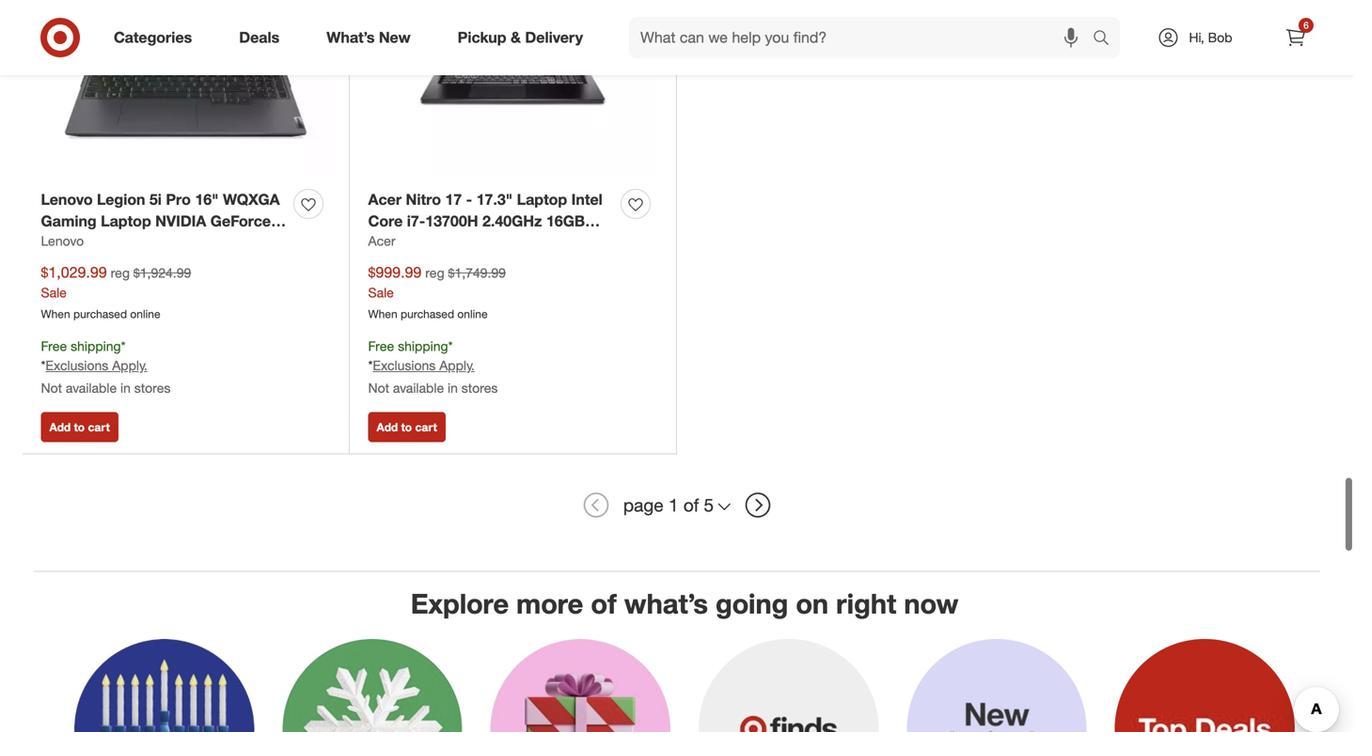 Task type: locate. For each thing, give the bounding box(es) containing it.
2 to from the left
[[401, 421, 412, 435]]

0 horizontal spatial when
[[41, 307, 70, 321]]

0 horizontal spatial purchased
[[73, 307, 127, 321]]

1 horizontal spatial in
[[448, 380, 458, 397]]

1 horizontal spatial add to cart button
[[368, 413, 446, 443]]

2 sale from the left
[[368, 285, 394, 301]]

search
[[1085, 30, 1130, 49]]

0 vertical spatial of
[[684, 495, 699, 517]]

exclusions apply. button
[[46, 357, 147, 376], [373, 357, 475, 376]]

add to cart for $999.99
[[377, 421, 437, 435]]

0 horizontal spatial to
[[74, 421, 85, 435]]

cart for $1,029.99
[[88, 421, 110, 435]]

1 horizontal spatial exclusions
[[373, 358, 436, 374]]

to for $999.99
[[401, 421, 412, 435]]

add to cart button for $1,029.99
[[41, 413, 118, 443]]

0 horizontal spatial free shipping * * exclusions apply. not available in stores
[[41, 338, 171, 397]]

new
[[379, 28, 411, 47]]

what's new
[[327, 28, 411, 47]]

stores
[[134, 380, 171, 397], [462, 380, 498, 397]]

stores for $1,029.99
[[134, 380, 171, 397]]

online inside $999.99 reg $1,749.99 sale when purchased online
[[458, 307, 488, 321]]

in
[[120, 380, 131, 397], [448, 380, 458, 397]]

online down $1,924.99
[[130, 307, 160, 321]]

0 horizontal spatial reg
[[111, 265, 130, 281]]

*
[[121, 338, 126, 355], [448, 338, 453, 355], [41, 358, 46, 374], [368, 358, 373, 374]]

free shipping * * exclusions apply. not available in stores
[[41, 338, 171, 397], [368, 338, 498, 397]]

1 horizontal spatial free shipping * * exclusions apply. not available in stores
[[368, 338, 498, 397]]

0 horizontal spatial exclusions apply. button
[[46, 357, 147, 376]]

1 stores from the left
[[134, 380, 171, 397]]

0 horizontal spatial shipping
[[71, 338, 121, 355]]

0 horizontal spatial stores
[[134, 380, 171, 397]]

sale down $1,029.99
[[41, 285, 67, 301]]

1 add to cart button from the left
[[41, 413, 118, 443]]

1 online from the left
[[130, 307, 160, 321]]

exclusions for $1,029.99
[[46, 358, 108, 374]]

of right more
[[591, 588, 617, 621]]

2 add to cart from the left
[[377, 421, 437, 435]]

0 horizontal spatial available
[[66, 380, 117, 397]]

1 exclusions apply. button from the left
[[46, 357, 147, 376]]

&
[[511, 28, 521, 47]]

2 online from the left
[[458, 307, 488, 321]]

5
[[704, 495, 714, 517]]

$999.99 reg $1,749.99 sale when purchased online
[[368, 264, 506, 321]]

0 horizontal spatial exclusions
[[46, 358, 108, 374]]

2 free from the left
[[368, 338, 394, 355]]

0 horizontal spatial in
[[120, 380, 131, 397]]

0 vertical spatial -
[[466, 190, 472, 209]]

free shipping * * exclusions apply. not available in stores down $999.99 reg $1,749.99 sale when purchased online at the left top of the page
[[368, 338, 498, 397]]

2 in from the left
[[448, 380, 458, 397]]

1 horizontal spatial not
[[368, 380, 390, 397]]

shipping
[[71, 338, 121, 355], [398, 338, 448, 355]]

lenovo
[[41, 233, 84, 249]]

shipping down $999.99 reg $1,749.99 sale when purchased online at the left top of the page
[[398, 338, 448, 355]]

exclusions apply. button down $1,029.99 reg $1,924.99 sale when purchased online
[[46, 357, 147, 376]]

2.40ghz
[[483, 212, 542, 230]]

1 horizontal spatial sale
[[368, 285, 394, 301]]

right
[[836, 588, 897, 621]]

purchased inside $999.99 reg $1,749.99 sale when purchased online
[[401, 307, 454, 321]]

1 horizontal spatial when
[[368, 307, 398, 321]]

manufacturer
[[368, 255, 465, 273]]

not
[[41, 380, 62, 397], [368, 380, 390, 397]]

acer inside acer nitro 17 - 17.3" laptop intel core i7-13700h 2.40ghz 16gb ram 1tb ssd w11h - manufacturer refurbished
[[368, 190, 402, 209]]

exclusions down $1,029.99 reg $1,924.99 sale when purchased online
[[46, 358, 108, 374]]

online
[[130, 307, 160, 321], [458, 307, 488, 321]]

not for $1,029.99
[[41, 380, 62, 397]]

free down the $999.99
[[368, 338, 394, 355]]

sale down the $999.99
[[368, 285, 394, 301]]

free
[[41, 338, 67, 355], [368, 338, 394, 355]]

shipping down $1,029.99 reg $1,924.99 sale when purchased online
[[71, 338, 121, 355]]

sale
[[41, 285, 67, 301], [368, 285, 394, 301]]

1 exclusions from the left
[[46, 358, 108, 374]]

- up refurbished
[[521, 233, 527, 252]]

1 apply. from the left
[[112, 358, 147, 374]]

available for $999.99
[[393, 380, 444, 397]]

0 horizontal spatial online
[[130, 307, 160, 321]]

exclusions
[[46, 358, 108, 374], [373, 358, 436, 374]]

of left the 5
[[684, 495, 699, 517]]

of for 1
[[684, 495, 699, 517]]

$1,924.99
[[133, 265, 191, 281]]

1 horizontal spatial free
[[368, 338, 394, 355]]

$1,749.99
[[448, 265, 506, 281]]

purchased down $1,029.99
[[73, 307, 127, 321]]

acer up core
[[368, 190, 402, 209]]

hi, bob
[[1190, 29, 1233, 46]]

reg inside $1,029.99 reg $1,924.99 sale when purchased online
[[111, 265, 130, 281]]

free shipping * * exclusions apply. not available in stores for $999.99
[[368, 338, 498, 397]]

2 shipping from the left
[[398, 338, 448, 355]]

what's
[[327, 28, 375, 47]]

1 horizontal spatial to
[[401, 421, 412, 435]]

1 free from the left
[[41, 338, 67, 355]]

sale inside $1,029.99 reg $1,924.99 sale when purchased online
[[41, 285, 67, 301]]

2 free shipping * * exclusions apply. not available in stores from the left
[[368, 338, 498, 397]]

1 horizontal spatial add
[[377, 421, 398, 435]]

1 when from the left
[[41, 307, 70, 321]]

add for $1,029.99
[[49, 421, 71, 435]]

$1,029.99
[[41, 264, 107, 282]]

2 available from the left
[[393, 380, 444, 397]]

add
[[49, 421, 71, 435], [377, 421, 398, 435]]

1 horizontal spatial purchased
[[401, 307, 454, 321]]

add for $999.99
[[377, 421, 398, 435]]

1 horizontal spatial shipping
[[398, 338, 448, 355]]

online for $1,029.99
[[130, 307, 160, 321]]

w11h
[[475, 233, 517, 252]]

acer down core
[[368, 233, 396, 249]]

1 in from the left
[[120, 380, 131, 397]]

purchased for $1,029.99
[[73, 307, 127, 321]]

1 vertical spatial of
[[591, 588, 617, 621]]

purchased inside $1,029.99 reg $1,924.99 sale when purchased online
[[73, 307, 127, 321]]

of inside dropdown button
[[684, 495, 699, 517]]

1 horizontal spatial -
[[521, 233, 527, 252]]

1 horizontal spatial online
[[458, 307, 488, 321]]

pickup
[[458, 28, 507, 47]]

1 add from the left
[[49, 421, 71, 435]]

1 horizontal spatial of
[[684, 495, 699, 517]]

17.3"
[[477, 190, 513, 209]]

reg down 1tb
[[425, 265, 445, 281]]

0 horizontal spatial add
[[49, 421, 71, 435]]

add to cart button for $999.99
[[368, 413, 446, 443]]

reg for $999.99
[[425, 265, 445, 281]]

2 add from the left
[[377, 421, 398, 435]]

sale inside $999.99 reg $1,749.99 sale when purchased online
[[368, 285, 394, 301]]

1 reg from the left
[[111, 265, 130, 281]]

reg inside $999.99 reg $1,749.99 sale when purchased online
[[425, 265, 445, 281]]

2 when from the left
[[368, 307, 398, 321]]

when down $1,029.99
[[41, 307, 70, 321]]

1 horizontal spatial cart
[[415, 421, 437, 435]]

bob
[[1209, 29, 1233, 46]]

1
[[669, 495, 679, 517]]

online inside $1,029.99 reg $1,924.99 sale when purchased online
[[130, 307, 160, 321]]

add to cart
[[49, 421, 110, 435], [377, 421, 437, 435]]

1 horizontal spatial add to cart
[[377, 421, 437, 435]]

of
[[684, 495, 699, 517], [591, 588, 617, 621]]

exclusions apply. button for $1,029.99
[[46, 357, 147, 376]]

2 add to cart button from the left
[[368, 413, 446, 443]]

cart
[[88, 421, 110, 435], [415, 421, 437, 435]]

1 sale from the left
[[41, 285, 67, 301]]

0 horizontal spatial add to cart button
[[41, 413, 118, 443]]

1 vertical spatial acer
[[368, 233, 396, 249]]

0 horizontal spatial of
[[591, 588, 617, 621]]

1 available from the left
[[66, 380, 117, 397]]

exclusions down $999.99 reg $1,749.99 sale when purchased online at the left top of the page
[[373, 358, 436, 374]]

acer
[[368, 190, 402, 209], [368, 233, 396, 249]]

going
[[716, 588, 789, 621]]

$1,029.99 reg $1,924.99 sale when purchased online
[[41, 264, 191, 321]]

1 horizontal spatial exclusions apply. button
[[373, 357, 475, 376]]

lenovo legion 5i pro 16" wqxga gaming laptop nvidia geforce rtx 3070 i7-12700h 16gb ram 1tb ssd w11h - manufacturer refurbished image
[[41, 0, 331, 178], [41, 0, 331, 178]]

online down $1,749.99
[[458, 307, 488, 321]]

2 purchased from the left
[[401, 307, 454, 321]]

1 horizontal spatial available
[[393, 380, 444, 397]]

purchased down manufacturer
[[401, 307, 454, 321]]

exclusions apply. button down $999.99 reg $1,749.99 sale when purchased online at the left top of the page
[[373, 357, 475, 376]]

page 1 of 5 button
[[615, 485, 740, 527]]

not for $999.99
[[368, 380, 390, 397]]

when down the $999.99
[[368, 307, 398, 321]]

free down $1,029.99
[[41, 338, 67, 355]]

1 horizontal spatial apply.
[[440, 358, 475, 374]]

when inside $999.99 reg $1,749.99 sale when purchased online
[[368, 307, 398, 321]]

1 acer from the top
[[368, 190, 402, 209]]

apply. down $1,029.99 reg $1,924.99 sale when purchased online
[[112, 358, 147, 374]]

i7-
[[407, 212, 425, 230]]

of for more
[[591, 588, 617, 621]]

1 horizontal spatial reg
[[425, 265, 445, 281]]

acer nitro 17 - 17.3" laptop intel core i7-13700h 2.40ghz 16gb ram 1tb ssd w11h - manufacturer refurbished image
[[368, 0, 658, 178], [368, 0, 658, 178]]

2 exclusions apply. button from the left
[[373, 357, 475, 376]]

apply.
[[112, 358, 147, 374], [440, 358, 475, 374]]

purchased
[[73, 307, 127, 321], [401, 307, 454, 321]]

2 stores from the left
[[462, 380, 498, 397]]

0 horizontal spatial free
[[41, 338, 67, 355]]

page 1 of 5
[[624, 495, 714, 517]]

1 to from the left
[[74, 421, 85, 435]]

when for $1,029.99
[[41, 307, 70, 321]]

1 cart from the left
[[88, 421, 110, 435]]

stores for $999.99
[[462, 380, 498, 397]]

available
[[66, 380, 117, 397], [393, 380, 444, 397]]

refurbished
[[469, 255, 556, 273]]

when
[[41, 307, 70, 321], [368, 307, 398, 321]]

1 add to cart from the left
[[49, 421, 110, 435]]

1 horizontal spatial stores
[[462, 380, 498, 397]]

2 not from the left
[[368, 380, 390, 397]]

0 horizontal spatial not
[[41, 380, 62, 397]]

1 shipping from the left
[[71, 338, 121, 355]]

acer for acer
[[368, 233, 396, 249]]

1 purchased from the left
[[73, 307, 127, 321]]

1 not from the left
[[41, 380, 62, 397]]

free shipping * * exclusions apply. not available in stores down $1,029.99 reg $1,924.99 sale when purchased online
[[41, 338, 171, 397]]

reg
[[111, 265, 130, 281], [425, 265, 445, 281]]

2 exclusions from the left
[[373, 358, 436, 374]]

2 apply. from the left
[[440, 358, 475, 374]]

explore
[[411, 588, 509, 621]]

what's new link
[[311, 17, 434, 58]]

what's
[[625, 588, 708, 621]]

0 horizontal spatial cart
[[88, 421, 110, 435]]

1tb
[[407, 233, 436, 252]]

pickup & delivery
[[458, 28, 583, 47]]

apply. down $999.99 reg $1,749.99 sale when purchased online at the left top of the page
[[440, 358, 475, 374]]

ssd
[[440, 233, 470, 252]]

17
[[445, 190, 462, 209]]

in for $999.99
[[448, 380, 458, 397]]

2 cart from the left
[[415, 421, 437, 435]]

to for $1,029.99
[[74, 421, 85, 435]]

0 horizontal spatial add to cart
[[49, 421, 110, 435]]

reg left $1,924.99
[[111, 265, 130, 281]]

2 acer from the top
[[368, 233, 396, 249]]

2 reg from the left
[[425, 265, 445, 281]]

when inside $1,029.99 reg $1,924.99 sale when purchased online
[[41, 307, 70, 321]]

0 vertical spatial acer
[[368, 190, 402, 209]]

- right 17
[[466, 190, 472, 209]]

categories
[[114, 28, 192, 47]]

0 horizontal spatial sale
[[41, 285, 67, 301]]

1 free shipping * * exclusions apply. not available in stores from the left
[[41, 338, 171, 397]]

to
[[74, 421, 85, 435], [401, 421, 412, 435]]

0 horizontal spatial apply.
[[112, 358, 147, 374]]

add to cart button
[[41, 413, 118, 443], [368, 413, 446, 443]]

-
[[466, 190, 472, 209], [521, 233, 527, 252]]



Task type: describe. For each thing, give the bounding box(es) containing it.
more
[[517, 588, 584, 621]]

exclusions apply. button for $999.99
[[373, 357, 475, 376]]

categories link
[[98, 17, 216, 58]]

deals
[[239, 28, 280, 47]]

page
[[624, 495, 664, 517]]

13700h
[[425, 212, 478, 230]]

16gb
[[547, 212, 585, 230]]

acer nitro 17 - 17.3" laptop intel core i7-13700h 2.40ghz 16gb ram 1tb ssd w11h - manufacturer refurbished link
[[368, 189, 614, 273]]

acer link
[[368, 232, 396, 251]]

acer for acer nitro 17 - 17.3" laptop intel core i7-13700h 2.40ghz 16gb ram 1tb ssd w11h - manufacturer refurbished
[[368, 190, 402, 209]]

shipping for $1,029.99
[[71, 338, 121, 355]]

pickup & delivery link
[[442, 17, 607, 58]]

search button
[[1085, 17, 1130, 62]]

$999.99
[[368, 264, 422, 282]]

when for $999.99
[[368, 307, 398, 321]]

6
[[1304, 19, 1309, 31]]

apply. for $1,029.99
[[112, 358, 147, 374]]

0 horizontal spatial -
[[466, 190, 472, 209]]

purchased for $999.99
[[401, 307, 454, 321]]

explore more of what's going on right now
[[411, 588, 959, 621]]

shipping for $999.99
[[398, 338, 448, 355]]

on
[[796, 588, 829, 621]]

intel
[[572, 190, 603, 209]]

free for $999.99
[[368, 338, 394, 355]]

1 vertical spatial -
[[521, 233, 527, 252]]

free for $1,029.99
[[41, 338, 67, 355]]

exclusions for $999.99
[[373, 358, 436, 374]]

What can we help you find? suggestions appear below search field
[[629, 17, 1098, 58]]

sale for $999.99
[[368, 285, 394, 301]]

nitro
[[406, 190, 441, 209]]

laptop
[[517, 190, 568, 209]]

6 link
[[1276, 17, 1317, 58]]

acer nitro 17 - 17.3" laptop intel core i7-13700h 2.40ghz 16gb ram 1tb ssd w11h - manufacturer refurbished
[[368, 190, 603, 273]]

available for $1,029.99
[[66, 380, 117, 397]]

delivery
[[525, 28, 583, 47]]

in for $1,029.99
[[120, 380, 131, 397]]

cart for $999.99
[[415, 421, 437, 435]]

apply. for $999.99
[[440, 358, 475, 374]]

hi,
[[1190, 29, 1205, 46]]

free shipping * * exclusions apply. not available in stores for $1,029.99
[[41, 338, 171, 397]]

core
[[368, 212, 403, 230]]

lenovo link
[[41, 232, 84, 251]]

ram
[[368, 233, 403, 252]]

now
[[904, 588, 959, 621]]

deals link
[[223, 17, 303, 58]]

online for $999.99
[[458, 307, 488, 321]]

sale for $1,029.99
[[41, 285, 67, 301]]

add to cart for $1,029.99
[[49, 421, 110, 435]]

reg for $1,029.99
[[111, 265, 130, 281]]



Task type: vqa. For each thing, say whether or not it's contained in the screenshot.
Apply. related to $1,029.99
yes



